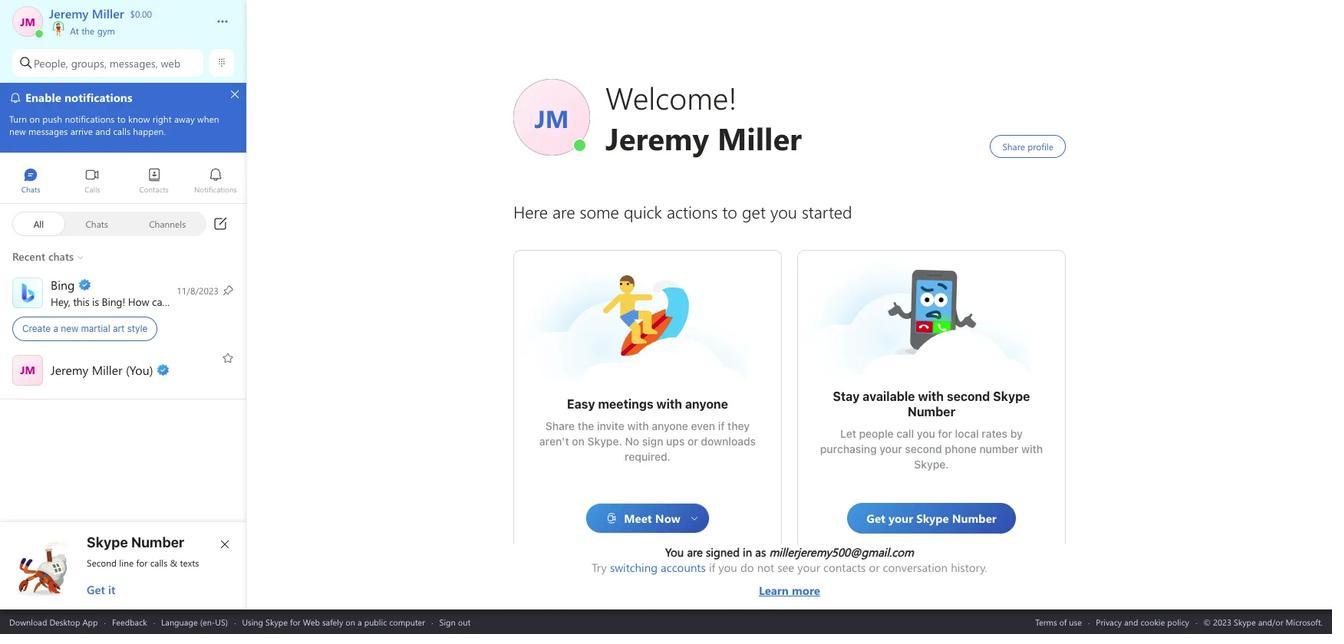 Task type: vqa. For each thing, say whether or not it's contained in the screenshot.
right For
yes



Task type: describe. For each thing, give the bounding box(es) containing it.
second line for calls & texts
[[87, 557, 199, 570]]

download
[[9, 617, 47, 628]]

people, groups, messages, web
[[34, 56, 181, 70]]

!
[[122, 294, 125, 309]]

get
[[87, 583, 105, 598]]

ups
[[667, 435, 685, 448]]

for for using skype for web safely on a public computer
[[290, 617, 301, 628]]

0 vertical spatial anyone
[[686, 398, 729, 412]]

learn
[[759, 584, 789, 599]]

public
[[364, 617, 387, 628]]

us)
[[215, 617, 228, 628]]

more
[[792, 584, 821, 599]]

purchasing
[[821, 443, 877, 456]]

calls
[[150, 557, 168, 570]]

using skype for web safely on a public computer link
[[242, 617, 425, 628]]

download desktop app
[[9, 617, 98, 628]]

stay available with second skype number
[[833, 390, 1034, 419]]

the for invite
[[578, 420, 595, 433]]

1 vertical spatial a
[[358, 617, 362, 628]]

chats
[[86, 218, 108, 230]]

terms of use link
[[1036, 617, 1083, 628]]

no
[[625, 435, 640, 448]]

terms of use
[[1036, 617, 1083, 628]]

by
[[1011, 428, 1023, 441]]

local
[[956, 428, 980, 441]]

1 horizontal spatial skype
[[266, 617, 288, 628]]

with inside 'stay available with second skype number'
[[919, 390, 944, 404]]

computer
[[389, 617, 425, 628]]

privacy
[[1097, 617, 1123, 628]]

if inside try switching accounts if you do not see your contacts or conversation history. learn more
[[709, 561, 716, 576]]

second inside 'stay available with second skype number'
[[947, 390, 991, 404]]

signed
[[706, 545, 740, 561]]

create a new martial art style
[[22, 323, 148, 335]]

today?
[[219, 294, 249, 309]]

people,
[[34, 56, 68, 70]]

as
[[756, 545, 767, 561]]

downloads
[[701, 435, 756, 448]]

available
[[863, 390, 916, 404]]

people, groups, messages, web button
[[12, 49, 203, 77]]

groups,
[[71, 56, 107, 70]]

switching accounts link
[[610, 561, 706, 576]]

let people call you for local rates by purchasing your second phone number with skype.
[[821, 428, 1046, 471]]

you inside try switching accounts if you do not see your contacts or conversation history. learn more
[[719, 561, 738, 576]]

safely
[[322, 617, 343, 628]]

download desktop app link
[[9, 617, 98, 628]]

with up ups
[[657, 398, 683, 412]]

skype number
[[87, 535, 184, 551]]

new
[[61, 323, 78, 335]]

whosthis
[[886, 266, 934, 283]]

martial
[[81, 323, 110, 335]]

privacy and cookie policy
[[1097, 617, 1190, 628]]

using
[[242, 617, 263, 628]]

easy
[[567, 398, 595, 412]]

&
[[170, 557, 178, 570]]

try switching accounts if you do not see your contacts or conversation history. learn more
[[592, 561, 988, 599]]

hey,
[[51, 294, 70, 309]]

help
[[176, 294, 196, 309]]

language (en-us)
[[161, 617, 228, 628]]

gym
[[97, 25, 115, 37]]

do
[[741, 561, 754, 576]]

of
[[1060, 617, 1068, 628]]

using skype for web safely on a public computer
[[242, 617, 425, 628]]

share the invite with anyone even if they aren't on skype. no sign ups or downloads required.
[[540, 420, 759, 464]]

conversation
[[883, 561, 948, 576]]

see
[[778, 561, 795, 576]]

can
[[152, 294, 168, 309]]

your inside try switching accounts if you do not see your contacts or conversation history. learn more
[[798, 561, 821, 576]]

this
[[73, 294, 89, 309]]

they
[[728, 420, 750, 433]]

(en-
[[200, 617, 215, 628]]

let
[[841, 428, 857, 441]]

language (en-us) link
[[161, 617, 228, 628]]

on inside share the invite with anyone even if they aren't on skype. no sign ups or downloads required.
[[572, 435, 585, 448]]

terms
[[1036, 617, 1058, 628]]

call
[[897, 428, 915, 441]]

how
[[128, 294, 149, 309]]

channels
[[149, 218, 186, 230]]



Task type: locate. For each thing, give the bounding box(es) containing it.
1 horizontal spatial second
[[947, 390, 991, 404]]

skype inside 'stay available with second skype number'
[[994, 390, 1031, 404]]

you right 'call'
[[917, 428, 936, 441]]

0 horizontal spatial the
[[82, 25, 95, 37]]

contacts
[[824, 561, 866, 576]]

second
[[87, 557, 117, 570]]

a left public
[[358, 617, 362, 628]]

1 vertical spatial your
[[798, 561, 821, 576]]

0 vertical spatial on
[[572, 435, 585, 448]]

0 vertical spatial if
[[718, 420, 725, 433]]

the down easy
[[578, 420, 595, 433]]

switching
[[610, 561, 658, 576]]

try
[[592, 561, 607, 576]]

0 horizontal spatial second
[[906, 443, 943, 456]]

if inside share the invite with anyone even if they aren't on skype. no sign ups or downloads required.
[[718, 420, 725, 433]]

web
[[303, 617, 320, 628]]

a left 'new'
[[53, 323, 58, 335]]

on right safely
[[346, 617, 356, 628]]

hey, this is bing ! how can i help you today?
[[51, 294, 252, 309]]

1 horizontal spatial your
[[880, 443, 903, 456]]

tab list
[[0, 161, 246, 203]]

web
[[161, 56, 181, 70]]

you inside let people call you for local rates by purchasing your second phone number with skype.
[[917, 428, 936, 441]]

0 horizontal spatial a
[[53, 323, 58, 335]]

for inside skype number element
[[136, 557, 148, 570]]

1 horizontal spatial number
[[908, 405, 956, 419]]

bing
[[102, 294, 122, 309]]

0 vertical spatial a
[[53, 323, 58, 335]]

0 horizontal spatial you
[[199, 294, 216, 309]]

0 vertical spatial or
[[688, 435, 699, 448]]

if
[[718, 420, 725, 433], [709, 561, 716, 576]]

1 vertical spatial for
[[136, 557, 148, 570]]

0 vertical spatial the
[[82, 25, 95, 37]]

texts
[[180, 557, 199, 570]]

your inside let people call you for local rates by purchasing your second phone number with skype.
[[880, 443, 903, 456]]

skype. down invite
[[588, 435, 623, 448]]

skype.
[[588, 435, 623, 448], [915, 458, 950, 471]]

policy
[[1168, 617, 1190, 628]]

for right line
[[136, 557, 148, 570]]

if right are
[[709, 561, 716, 576]]

1 vertical spatial anyone
[[652, 420, 689, 433]]

style
[[127, 323, 148, 335]]

number inside 'stay available with second skype number'
[[908, 405, 956, 419]]

feedback link
[[112, 617, 147, 628]]

second up local
[[947, 390, 991, 404]]

for left web
[[290, 617, 301, 628]]

second down 'call'
[[906, 443, 943, 456]]

easy meetings with anyone
[[567, 398, 729, 412]]

the inside share the invite with anyone even if they aren't on skype. no sign ups or downloads required.
[[578, 420, 595, 433]]

use
[[1070, 617, 1083, 628]]

second inside let people call you for local rates by purchasing your second phone number with skype.
[[906, 443, 943, 456]]

or inside share the invite with anyone even if they aren't on skype. no sign ups or downloads required.
[[688, 435, 699, 448]]

even
[[691, 420, 716, 433]]

0 horizontal spatial number
[[131, 535, 184, 551]]

in
[[743, 545, 753, 561]]

desktop
[[49, 617, 80, 628]]

0 horizontal spatial for
[[136, 557, 148, 570]]

cookie
[[1141, 617, 1166, 628]]

sign
[[642, 435, 664, 448]]

skype right using
[[266, 617, 288, 628]]

1 horizontal spatial skype.
[[915, 458, 950, 471]]

skype. down phone
[[915, 458, 950, 471]]

number up calls at left
[[131, 535, 184, 551]]

phone
[[945, 443, 977, 456]]

with down by
[[1022, 443, 1044, 456]]

0 horizontal spatial or
[[688, 435, 699, 448]]

sign out link
[[440, 617, 471, 628]]

messages,
[[110, 56, 158, 70]]

2 horizontal spatial for
[[939, 428, 953, 441]]

the
[[82, 25, 95, 37], [578, 420, 595, 433]]

not
[[758, 561, 775, 576]]

get it
[[87, 583, 115, 598]]

2 vertical spatial for
[[290, 617, 301, 628]]

at the gym
[[68, 25, 115, 37]]

2 horizontal spatial you
[[917, 428, 936, 441]]

at the gym button
[[49, 21, 201, 37]]

number
[[908, 405, 956, 419], [131, 535, 184, 551]]

anyone inside share the invite with anyone even if they aren't on skype. no sign ups or downloads required.
[[652, 420, 689, 433]]

for for second line for calls & texts
[[136, 557, 148, 570]]

on down share
[[572, 435, 585, 448]]

with
[[919, 390, 944, 404], [657, 398, 683, 412], [628, 420, 649, 433], [1022, 443, 1044, 456]]

if up downloads
[[718, 420, 725, 433]]

sign out
[[440, 617, 471, 628]]

rates
[[982, 428, 1008, 441]]

with inside let people call you for local rates by purchasing your second phone number with skype.
[[1022, 443, 1044, 456]]

skype. inside let people call you for local rates by purchasing your second phone number with skype.
[[915, 458, 950, 471]]

accounts
[[661, 561, 706, 576]]

you are signed in as
[[666, 545, 770, 561]]

with right the 'available'
[[919, 390, 944, 404]]

0 vertical spatial your
[[880, 443, 903, 456]]

or inside try switching accounts if you do not see your contacts or conversation history. learn more
[[870, 561, 880, 576]]

art
[[113, 323, 125, 335]]

learn more link
[[592, 576, 988, 599]]

skype up by
[[994, 390, 1031, 404]]

1 horizontal spatial on
[[572, 435, 585, 448]]

you left do
[[719, 561, 738, 576]]

1 horizontal spatial the
[[578, 420, 595, 433]]

you
[[199, 294, 216, 309], [917, 428, 936, 441], [719, 561, 738, 576]]

0 horizontal spatial your
[[798, 561, 821, 576]]

1 vertical spatial you
[[917, 428, 936, 441]]

mansurfer
[[602, 274, 657, 290]]

with up no
[[628, 420, 649, 433]]

1 vertical spatial the
[[578, 420, 595, 433]]

0 horizontal spatial skype
[[87, 535, 128, 551]]

1 vertical spatial skype
[[87, 535, 128, 551]]

anyone
[[686, 398, 729, 412], [652, 420, 689, 433]]

it
[[108, 583, 115, 598]]

anyone up ups
[[652, 420, 689, 433]]

0 vertical spatial you
[[199, 294, 216, 309]]

skype up second
[[87, 535, 128, 551]]

feedback
[[112, 617, 147, 628]]

people
[[860, 428, 894, 441]]

for left local
[[939, 428, 953, 441]]

or right contacts
[[870, 561, 880, 576]]

for inside let people call you for local rates by purchasing your second phone number with skype.
[[939, 428, 953, 441]]

0 horizontal spatial skype.
[[588, 435, 623, 448]]

skype. inside share the invite with anyone even if they aren't on skype. no sign ups or downloads required.
[[588, 435, 623, 448]]

2 vertical spatial you
[[719, 561, 738, 576]]

1 horizontal spatial for
[[290, 617, 301, 628]]

0 vertical spatial skype
[[994, 390, 1031, 404]]

stay
[[833, 390, 860, 404]]

skype
[[994, 390, 1031, 404], [87, 535, 128, 551], [266, 617, 288, 628]]

2 horizontal spatial skype
[[994, 390, 1031, 404]]

aren't
[[540, 435, 569, 448]]

you right help at the left top of page
[[199, 294, 216, 309]]

0 vertical spatial second
[[947, 390, 991, 404]]

language
[[161, 617, 198, 628]]

i
[[171, 294, 174, 309]]

create
[[22, 323, 51, 335]]

second
[[947, 390, 991, 404], [906, 443, 943, 456]]

your right see
[[798, 561, 821, 576]]

1 horizontal spatial or
[[870, 561, 880, 576]]

1 horizontal spatial you
[[719, 561, 738, 576]]

1 vertical spatial or
[[870, 561, 880, 576]]

you
[[666, 545, 684, 561]]

the inside button
[[82, 25, 95, 37]]

0 vertical spatial skype.
[[588, 435, 623, 448]]

number up 'call'
[[908, 405, 956, 419]]

skype number element
[[13, 535, 234, 598]]

sign
[[440, 617, 456, 628]]

the right the at
[[82, 25, 95, 37]]

meetings
[[598, 398, 654, 412]]

0 horizontal spatial on
[[346, 617, 356, 628]]

number
[[980, 443, 1019, 456]]

all
[[33, 218, 44, 230]]

or right ups
[[688, 435, 699, 448]]

2 vertical spatial skype
[[266, 617, 288, 628]]

1 vertical spatial second
[[906, 443, 943, 456]]

at
[[70, 25, 79, 37]]

anyone up even
[[686, 398, 729, 412]]

required.
[[625, 451, 671, 464]]

is
[[92, 294, 99, 309]]

0 vertical spatial for
[[939, 428, 953, 441]]

1 vertical spatial on
[[346, 617, 356, 628]]

history.
[[951, 561, 988, 576]]

1 vertical spatial skype.
[[915, 458, 950, 471]]

1 horizontal spatial a
[[358, 617, 362, 628]]

are
[[687, 545, 703, 561]]

1 vertical spatial if
[[709, 561, 716, 576]]

1 vertical spatial number
[[131, 535, 184, 551]]

1 horizontal spatial if
[[718, 420, 725, 433]]

for
[[939, 428, 953, 441], [136, 557, 148, 570], [290, 617, 301, 628]]

0 horizontal spatial if
[[709, 561, 716, 576]]

0 vertical spatial number
[[908, 405, 956, 419]]

your down 'call'
[[880, 443, 903, 456]]

the for gym
[[82, 25, 95, 37]]

with inside share the invite with anyone even if they aren't on skype. no sign ups or downloads required.
[[628, 420, 649, 433]]

app
[[83, 617, 98, 628]]



